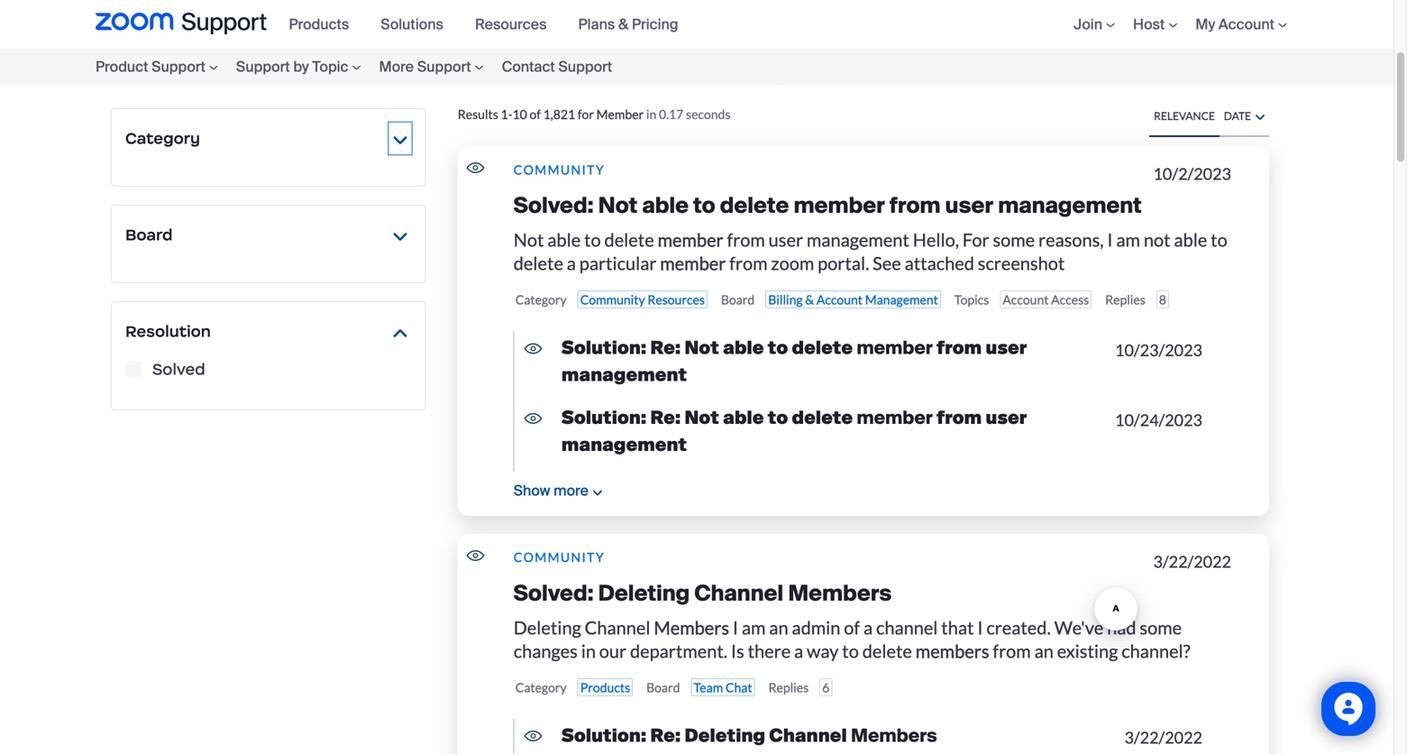 Task type: locate. For each thing, give the bounding box(es) containing it.
0 vertical spatial resources
[[475, 15, 547, 34]]

1 vertical spatial re:
[[651, 406, 681, 429]]

0 vertical spatial board
[[125, 225, 173, 245]]

arrow down image
[[394, 133, 407, 147], [394, 230, 407, 243]]

1 vertical spatial products
[[581, 680, 631, 695]]

0 horizontal spatial a
[[567, 253, 576, 274]]

& for account
[[806, 292, 815, 307]]

1 horizontal spatial an
[[1035, 640, 1054, 662]]

0 vertical spatial in
[[647, 106, 657, 122]]

1 vertical spatial an
[[1035, 640, 1054, 662]]

solution:
[[562, 337, 647, 360], [562, 406, 647, 429], [562, 724, 647, 747]]

community down the 1,821
[[514, 162, 605, 177]]

of for 10
[[530, 106, 541, 122]]

1 vertical spatial replies
[[769, 680, 809, 695]]

not
[[599, 192, 638, 220], [514, 229, 544, 251], [685, 337, 720, 360], [685, 406, 720, 429]]

arrow down image right sort by date in descending order option
[[1256, 114, 1265, 120]]

replies left 8
[[1106, 292, 1146, 307]]

0 vertical spatial solution:
[[562, 337, 647, 360]]

products button
[[578, 678, 633, 696]]

1 solution: from the top
[[562, 337, 647, 360]]

1 vertical spatial arrow down image
[[593, 490, 602, 495]]

solved: not able to delete member from user management
[[514, 192, 1142, 220]]

category for solved: not able to delete
[[516, 292, 567, 307]]

solution: down community resources
[[562, 337, 647, 360]]

0 vertical spatial an
[[770, 617, 789, 638]]

show
[[514, 481, 551, 500]]

1 vertical spatial members
[[654, 617, 730, 638]]

channel up the our on the left of page
[[585, 617, 651, 638]]

resources
[[475, 15, 547, 34], [648, 292, 705, 307]]

0 horizontal spatial some
[[993, 229, 1036, 251]]

a left particular
[[567, 253, 576, 274]]

resources link
[[475, 15, 561, 34]]

user inside from user management hello, for some reasons, i am not able to delete a particular
[[769, 229, 804, 251]]

account access
[[1003, 292, 1090, 307]]

& right billing
[[806, 292, 815, 307]]

i right the reasons,
[[1108, 229, 1113, 251]]

account down "screenshot"
[[1003, 292, 1049, 307]]

am up there
[[742, 617, 766, 638]]

0 horizontal spatial of
[[530, 106, 541, 122]]

2 vertical spatial solution:
[[562, 724, 647, 747]]

2 arrow down image from the top
[[394, 230, 407, 243]]

of for admin
[[844, 617, 861, 638]]

zoom support image
[[96, 13, 267, 36]]

an down the created. on the right bottom of the page
[[1035, 640, 1054, 662]]

2 horizontal spatial board
[[721, 292, 755, 307]]

i right that
[[978, 617, 984, 638]]

1 horizontal spatial products
[[581, 680, 631, 695]]

some up "screenshot"
[[993, 229, 1036, 251]]

some
[[993, 229, 1036, 251], [1140, 617, 1183, 638]]

1 vertical spatial arrow down image
[[394, 230, 407, 243]]

plans & pricing
[[579, 15, 679, 34]]

date option group
[[1220, 106, 1270, 137]]

members
[[789, 579, 892, 607], [654, 617, 730, 638], [851, 724, 938, 747]]

support inside button
[[568, 39, 626, 58]]

1 horizontal spatial replies
[[1106, 292, 1146, 307]]

0 vertical spatial am
[[1117, 229, 1141, 251]]

3/22/2022
[[1154, 551, 1232, 571], [1125, 728, 1203, 747]]

a left way
[[795, 640, 804, 662]]

an up there
[[770, 617, 789, 638]]

0 horizontal spatial arrow down image
[[593, 490, 602, 495]]

0 vertical spatial category
[[125, 128, 200, 148]]

contact support
[[502, 57, 613, 76]]

solved:
[[514, 192, 594, 220], [514, 579, 594, 607]]

category group
[[125, 154, 412, 172]]

& right plans
[[619, 15, 629, 34]]

& inside button
[[806, 292, 815, 307]]

1 vertical spatial deleting
[[514, 617, 582, 638]]

changes
[[514, 640, 578, 662]]

2 vertical spatial re:
[[651, 724, 681, 747]]

team chat
[[694, 680, 753, 695]]

in inside i am an admin of a channel that i created. we've had some changes in our department. is there a way to delete
[[581, 640, 596, 662]]

1 horizontal spatial am
[[1117, 229, 1141, 251]]

some inside i am an admin of a channel that i created. we've had some changes in our department. is there a way to delete
[[1140, 617, 1183, 638]]

deleting down team chat
[[685, 724, 766, 747]]

1 vertical spatial am
[[742, 617, 766, 638]]

management up member from zoom portal. see attached screenshot
[[807, 229, 910, 251]]

re:
[[651, 337, 681, 360], [651, 406, 681, 429], [651, 724, 681, 747]]

an
[[770, 617, 789, 638], [1035, 640, 1054, 662]]

community down particular
[[581, 292, 645, 307]]

members from an existing channel?
[[916, 640, 1191, 662]]

arrow down image
[[1256, 114, 1265, 120], [593, 490, 602, 495]]

show more
[[514, 481, 589, 500]]

by
[[294, 57, 309, 76]]

2 re: from the top
[[651, 406, 681, 429]]

1 horizontal spatial &
[[806, 292, 815, 307]]

management down community resources button
[[562, 364, 687, 387]]

some inside from user management hello, for some reasons, i am not able to delete a particular
[[993, 229, 1036, 251]]

2 horizontal spatial i
[[1108, 229, 1113, 251]]

particular
[[580, 253, 657, 274]]

a inside from user management hello, for some reasons, i am not able to delete a particular
[[567, 253, 576, 274]]

0 vertical spatial a
[[567, 253, 576, 274]]

1 from user management from the top
[[562, 337, 1028, 387]]

replies
[[1106, 292, 1146, 307], [769, 680, 809, 695]]

1 horizontal spatial of
[[844, 617, 861, 638]]

1 horizontal spatial arrow down image
[[1256, 114, 1265, 120]]

solution: re: not able to delete member
[[562, 337, 933, 360], [562, 406, 933, 429]]

0 vertical spatial arrow down image
[[394, 133, 407, 147]]

quickview image
[[525, 413, 543, 424], [467, 550, 485, 561], [467, 550, 485, 561], [525, 731, 543, 742], [525, 731, 543, 742]]

Sort by Date in ascending order radio
[[1256, 107, 1265, 125]]

0 horizontal spatial products
[[289, 15, 349, 34]]

0 vertical spatial re:
[[651, 337, 681, 360]]

resources down particular
[[648, 292, 705, 307]]

in left 0.17
[[647, 106, 657, 122]]

i
[[1108, 229, 1113, 251], [733, 617, 739, 638], [978, 617, 984, 638]]

2 solution: from the top
[[562, 406, 647, 429]]

solved: up the not able to delete member
[[514, 192, 594, 220]]

account right "my"
[[1219, 15, 1275, 34]]

2 from user management from the top
[[562, 406, 1028, 457]]

replies for 6
[[769, 680, 809, 695]]

0 vertical spatial solution: re: not able to delete member
[[562, 337, 933, 360]]

6
[[823, 680, 830, 695]]

0 horizontal spatial am
[[742, 617, 766, 638]]

0 horizontal spatial resources
[[475, 15, 547, 34]]

0 horizontal spatial &
[[619, 15, 629, 34]]

am left not
[[1117, 229, 1141, 251]]

1 vertical spatial some
[[1140, 617, 1183, 638]]

able inside from user management hello, for some reasons, i am not able to delete a particular
[[1175, 229, 1208, 251]]

1 vertical spatial board
[[721, 292, 755, 307]]

i up is
[[733, 617, 739, 638]]

1 horizontal spatial a
[[795, 640, 804, 662]]

0 vertical spatial arrow down image
[[1256, 114, 1265, 120]]

products inside button
[[581, 680, 631, 695]]

2 vertical spatial a
[[795, 640, 804, 662]]

i am an admin of a channel that i created. we've had some changes in our department. is there a way to delete
[[514, 617, 1183, 662]]

0 vertical spatial solved:
[[514, 192, 594, 220]]

products up "topic"
[[289, 15, 349, 34]]

0 vertical spatial members
[[789, 579, 892, 607]]

solution: up more
[[562, 406, 647, 429]]

solution: down products button
[[562, 724, 647, 747]]

1 horizontal spatial resources
[[648, 292, 705, 307]]

created.
[[987, 617, 1051, 638]]

products for products button
[[581, 680, 631, 695]]

management up more
[[562, 434, 687, 457]]

0 vertical spatial of
[[530, 106, 541, 122]]

0 vertical spatial replies
[[1106, 292, 1146, 307]]

solved
[[152, 359, 205, 379]]

solution: re: deleting channel members
[[562, 724, 938, 747]]

support for more support
[[417, 57, 471, 76]]

a left channel
[[864, 617, 873, 638]]

support
[[568, 39, 626, 58], [152, 57, 206, 76], [236, 57, 290, 76], [417, 57, 471, 76], [559, 57, 613, 76]]

1 vertical spatial of
[[844, 617, 861, 638]]

1 vertical spatial solution:
[[562, 406, 647, 429]]

community up seconds
[[680, 39, 764, 58]]

1 vertical spatial &
[[806, 292, 815, 307]]

0 vertical spatial from user management
[[562, 337, 1028, 387]]

resources up all
[[475, 15, 547, 34]]

3 solution: from the top
[[562, 724, 647, 747]]

1 arrow down image from the top
[[394, 133, 407, 147]]

1 horizontal spatial some
[[1140, 617, 1183, 638]]

of
[[530, 106, 541, 122], [844, 617, 861, 638]]

solved: deleting channel members
[[514, 579, 892, 607]]

support for contact support
[[559, 57, 613, 76]]

1 vertical spatial solved:
[[514, 579, 594, 607]]

0 horizontal spatial i
[[733, 617, 739, 638]]

am
[[1117, 229, 1141, 251], [742, 617, 766, 638]]

community resources
[[581, 292, 705, 307]]

channel
[[877, 617, 938, 638]]

1 vertical spatial in
[[581, 640, 596, 662]]

1 solved: from the top
[[514, 192, 594, 220]]

community resources button
[[578, 291, 708, 309]]

menu bar
[[280, 0, 701, 49], [1047, 0, 1299, 49], [96, 49, 676, 85]]

my account
[[1196, 15, 1275, 34]]

resolution
[[125, 321, 211, 341]]

from
[[890, 192, 941, 220], [727, 229, 766, 251], [730, 253, 768, 274], [937, 337, 982, 360], [937, 406, 982, 429], [993, 640, 1032, 662]]

channel?
[[1122, 640, 1191, 662]]

board
[[125, 225, 173, 245], [721, 292, 755, 307], [647, 680, 680, 695]]

2 horizontal spatial account
[[1219, 15, 1275, 34]]

channel down 6
[[770, 724, 848, 747]]

0 horizontal spatial an
[[770, 617, 789, 638]]

product
[[96, 57, 148, 76]]

deleting up deleting channel members
[[599, 579, 690, 607]]

2 vertical spatial category
[[516, 680, 567, 695]]

0 horizontal spatial board
[[125, 225, 173, 245]]

account down portal.
[[817, 292, 863, 307]]

1 vertical spatial resources
[[648, 292, 705, 307]]

seconds
[[686, 106, 731, 122]]

member from zoom portal. see attached screenshot
[[660, 253, 1065, 274]]

2 solution: re: not able to delete member from the top
[[562, 406, 933, 429]]

chat
[[726, 680, 753, 695]]

2 solved: from the top
[[514, 579, 594, 607]]

solved: for solved: not able to delete member from user management
[[514, 192, 594, 220]]

an inside i am an admin of a channel that i created. we've had some changes in our department. is there a way to delete
[[770, 617, 789, 638]]

deleting up changes
[[514, 617, 582, 638]]

0 vertical spatial products
[[289, 15, 349, 34]]

contact support link
[[493, 55, 622, 79]]

1 horizontal spatial board
[[647, 680, 680, 695]]

2 vertical spatial board
[[647, 680, 680, 695]]

some up channel?
[[1140, 617, 1183, 638]]

pricing
[[632, 15, 679, 34]]

1 solution: re: not able to delete member from the top
[[562, 337, 933, 360]]

user
[[946, 192, 994, 220], [769, 229, 804, 251], [986, 337, 1028, 360], [986, 406, 1028, 429]]

from user management
[[562, 337, 1028, 387], [562, 406, 1028, 457]]

0 horizontal spatial account
[[817, 292, 863, 307]]

1 vertical spatial solution: re: not able to delete member
[[562, 406, 933, 429]]

support by topic
[[236, 57, 349, 76]]

more
[[379, 57, 414, 76]]

products
[[289, 15, 349, 34], [581, 680, 631, 695]]

arrow down image inside date option group
[[1256, 114, 1265, 120]]

learning
[[818, 39, 881, 58]]

10/24/2023
[[1116, 410, 1203, 430]]

replies left 6
[[769, 680, 809, 695]]

results 1 - 10 of 1,821 for member in 0.17 seconds
[[458, 106, 731, 122]]

Sort results by Relevance radio
[[1155, 107, 1216, 125]]

of right 'admin'
[[844, 617, 861, 638]]

1 vertical spatial from user management
[[562, 406, 1028, 457]]

1 vertical spatial category
[[516, 292, 567, 307]]

solved: up changes
[[514, 579, 594, 607]]

of right 10
[[530, 106, 541, 122]]

there
[[748, 640, 791, 662]]

category
[[125, 128, 200, 148], [516, 292, 567, 307], [516, 680, 567, 695]]

an for am
[[770, 617, 789, 638]]

0 horizontal spatial in
[[581, 640, 596, 662]]

0 horizontal spatial replies
[[769, 680, 809, 695]]

arrow down image right more
[[593, 490, 602, 495]]

zoom
[[771, 253, 815, 274]]

community
[[680, 39, 764, 58], [514, 162, 605, 177], [581, 292, 645, 307], [514, 549, 605, 565]]

member
[[794, 192, 885, 220], [658, 229, 724, 251], [660, 253, 726, 274], [857, 337, 933, 360], [857, 406, 933, 429]]

in
[[647, 106, 657, 122], [581, 640, 596, 662]]

channel
[[695, 579, 784, 607], [585, 617, 651, 638], [770, 724, 848, 747]]

not
[[1144, 229, 1171, 251]]

quickview image
[[467, 162, 485, 173], [467, 162, 485, 173], [525, 343, 543, 354], [525, 343, 543, 354], [525, 413, 543, 424]]

management
[[999, 192, 1142, 220], [807, 229, 910, 251], [562, 364, 687, 387], [562, 434, 687, 457]]

1 vertical spatial a
[[864, 617, 873, 638]]

in left the our on the left of page
[[581, 640, 596, 662]]

0 vertical spatial some
[[993, 229, 1036, 251]]

channel up is
[[695, 579, 784, 607]]

1 re: from the top
[[651, 337, 681, 360]]

menu bar containing product support
[[96, 49, 676, 85]]

0 vertical spatial &
[[619, 15, 629, 34]]

&
[[619, 15, 629, 34], [806, 292, 815, 307]]

products down the our on the left of page
[[581, 680, 631, 695]]

of inside i am an admin of a channel that i created. we've had some changes in our department. is there a way to delete
[[844, 617, 861, 638]]

8
[[1160, 292, 1167, 307]]



Task type: describe. For each thing, give the bounding box(es) containing it.
from user management for 10/23/2023
[[562, 337, 1028, 387]]

products for products "link"
[[289, 15, 349, 34]]

hello,
[[913, 229, 960, 251]]

management inside from user management hello, for some reasons, i am not able to delete a particular
[[807, 229, 910, 251]]

menu bar containing join
[[1047, 0, 1299, 49]]

product support link
[[96, 55, 227, 79]]

replies for 8
[[1106, 292, 1146, 307]]

from inside from user management hello, for some reasons, i am not able to delete a particular
[[727, 229, 766, 251]]

an for from
[[1035, 640, 1054, 662]]

show more link
[[514, 481, 589, 500]]

solution: for 10/24/2023
[[562, 406, 647, 429]]

resources inside button
[[648, 292, 705, 307]]

arrow down image inside show more button
[[593, 490, 602, 495]]

10
[[513, 106, 527, 122]]

account inside "billing & account management" button
[[817, 292, 863, 307]]

menu bar containing products
[[280, 0, 701, 49]]

solution: re: not able to delete member for 10/23/2023
[[562, 337, 933, 360]]

learning button
[[800, 28, 899, 68]]

management up the reasons,
[[999, 192, 1142, 220]]

screenshot
[[978, 253, 1065, 274]]

attached
[[905, 253, 975, 274]]

solution: for 10/23/2023
[[562, 337, 647, 360]]

10/2/2023
[[1154, 164, 1232, 184]]

community inside button
[[581, 292, 645, 307]]

support for product support
[[152, 57, 206, 76]]

department.
[[630, 640, 728, 662]]

solution: re: not able to delete member for 10/24/2023
[[562, 406, 933, 429]]

1 horizontal spatial i
[[978, 617, 984, 638]]

1
[[501, 106, 508, 122]]

plans & pricing link
[[579, 15, 692, 34]]

billing
[[769, 292, 803, 307]]

2 vertical spatial members
[[851, 724, 938, 747]]

relevance
[[1155, 109, 1216, 122]]

solutions
[[381, 15, 444, 34]]

Solved 174 results button
[[125, 362, 142, 377]]

host
[[1134, 15, 1166, 34]]

support by topic link
[[227, 55, 370, 79]]

we've
[[1055, 617, 1104, 638]]

to inside i am an admin of a channel that i created. we've had some changes in our department. is there a way to delete
[[843, 640, 859, 662]]

category for solved: deleting channel
[[516, 680, 567, 695]]

our
[[600, 640, 627, 662]]

2 vertical spatial deleting
[[685, 724, 766, 747]]

solutions link
[[381, 15, 457, 34]]

community down show more button
[[514, 549, 605, 565]]

1 vertical spatial 3/22/2022
[[1125, 728, 1203, 747]]

community button
[[662, 28, 782, 68]]

members
[[916, 640, 990, 662]]

10/23/2023
[[1116, 340, 1203, 360]]

to inside from user management hello, for some reasons, i am not able to delete a particular
[[1211, 229, 1228, 251]]

show more button
[[514, 481, 602, 501]]

-
[[508, 106, 513, 122]]

for
[[963, 229, 990, 251]]

billing & account management
[[769, 292, 939, 307]]

host link
[[1134, 15, 1178, 34]]

1 horizontal spatial account
[[1003, 292, 1049, 307]]

support button
[[550, 28, 644, 68]]

arrow down image for category
[[394, 133, 407, 147]]

for
[[578, 106, 594, 122]]

contact
[[502, 57, 555, 76]]

access
[[1052, 292, 1090, 307]]

0 vertical spatial 3/22/2022
[[1154, 551, 1232, 571]]

way
[[807, 640, 839, 662]]

re: for 10/24/2023
[[651, 406, 681, 429]]

2 horizontal spatial a
[[864, 617, 873, 638]]

product support
[[96, 57, 206, 76]]

1 horizontal spatial in
[[647, 106, 657, 122]]

team chat button
[[691, 678, 755, 696]]

member
[[597, 106, 644, 122]]

1 vertical spatial channel
[[585, 617, 651, 638]]

portal.
[[818, 253, 870, 274]]

results
[[458, 106, 499, 122]]

topic
[[312, 57, 349, 76]]

3 re: from the top
[[651, 724, 681, 747]]

arrow up image
[[394, 329, 407, 337]]

team
[[694, 680, 724, 695]]

re: for 10/23/2023
[[651, 337, 681, 360]]

reasons,
[[1039, 229, 1104, 251]]

am inside from user management hello, for some reasons, i am not able to delete a particular
[[1117, 229, 1141, 251]]

more support link
[[370, 55, 493, 79]]

not able to delete member
[[514, 229, 724, 251]]

plans
[[579, 15, 615, 34]]

0 vertical spatial deleting
[[599, 579, 690, 607]]

2 vertical spatial channel
[[770, 724, 848, 747]]

delete inside from user management hello, for some reasons, i am not able to delete a particular
[[514, 253, 564, 274]]

topics
[[955, 292, 990, 307]]

deleting channel members
[[514, 617, 730, 638]]

date
[[1225, 109, 1252, 122]]

from user management hello, for some reasons, i am not able to delete a particular
[[514, 229, 1228, 274]]

all
[[495, 39, 514, 58]]

Sort by Date in descending order radio
[[1225, 107, 1252, 125]]

products link
[[289, 15, 363, 34]]

1,821
[[544, 106, 576, 122]]

had
[[1108, 617, 1137, 638]]

more
[[554, 481, 589, 500]]

community inside "button"
[[680, 39, 764, 58]]

join link
[[1074, 15, 1116, 34]]

delete inside i am an admin of a channel that i created. we've had some changes in our department. is there a way to delete
[[863, 640, 913, 662]]

am inside i am an admin of a channel that i created. we've had some changes in our department. is there a way to delete
[[742, 617, 766, 638]]

arrow down image for board
[[394, 230, 407, 243]]

solved: for solved: deleting channel members
[[514, 579, 594, 607]]

i inside from user management hello, for some reasons, i am not able to delete a particular
[[1108, 229, 1113, 251]]

0.17
[[659, 106, 684, 122]]

all button
[[477, 28, 532, 68]]

0 vertical spatial channel
[[695, 579, 784, 607]]

my
[[1196, 15, 1216, 34]]

that
[[942, 617, 974, 638]]

see
[[873, 253, 902, 274]]

board for solved: not able to delete
[[721, 292, 755, 307]]

join
[[1074, 15, 1103, 34]]

& for pricing
[[619, 15, 629, 34]]

from user management for 10/24/2023
[[562, 406, 1028, 457]]

arrow up image
[[394, 326, 407, 340]]

my account link
[[1196, 15, 1288, 34]]

more support
[[379, 57, 471, 76]]

billing & account management button
[[766, 291, 941, 309]]

board for solved: deleting channel
[[647, 680, 680, 695]]

is
[[731, 640, 745, 662]]



Task type: vqa. For each thing, say whether or not it's contained in the screenshot.
How-to Videos "link" at the left bottom of page
no



